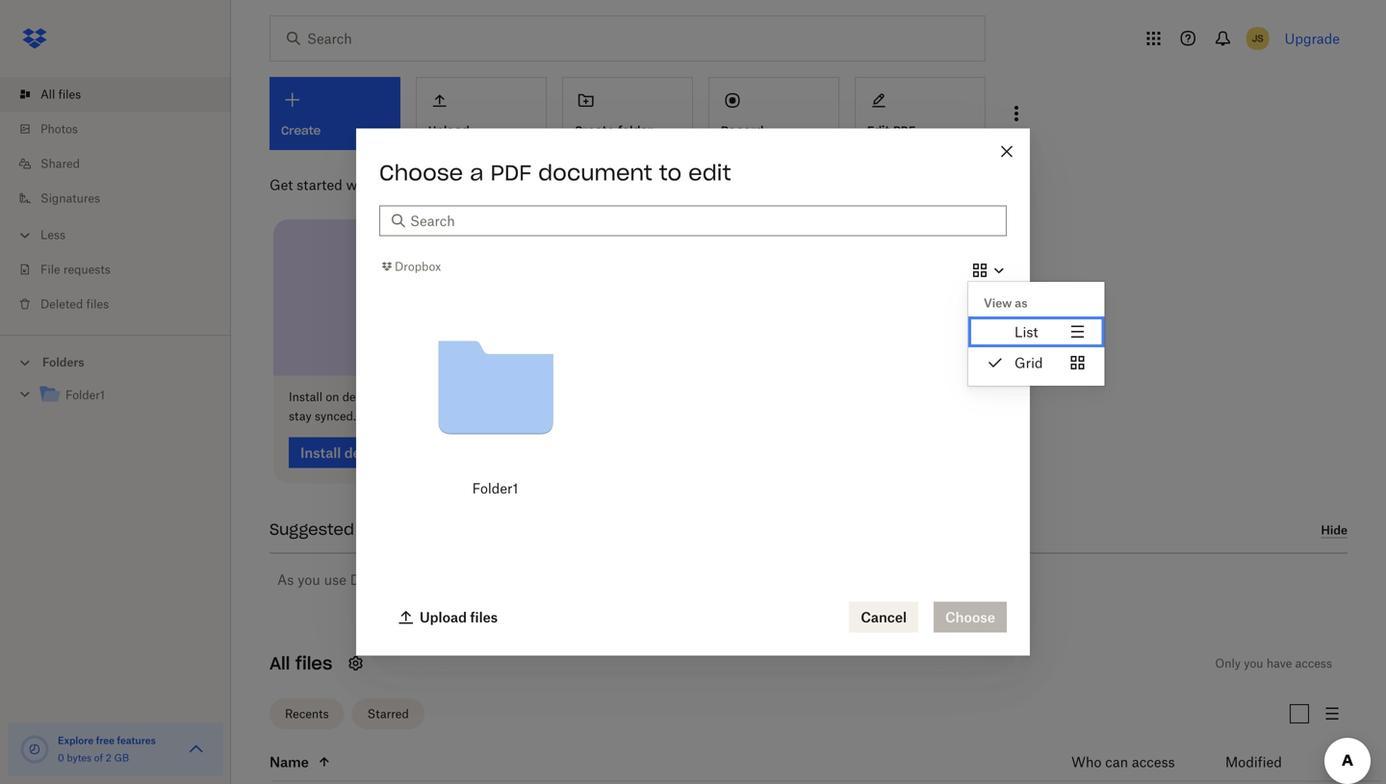 Task type: vqa. For each thing, say whether or not it's contained in the screenshot.
GR at the right of page
no



Task type: locate. For each thing, give the bounding box(es) containing it.
files up recents in the left bottom of the page
[[296, 653, 333, 675]]

pdf right edit
[[894, 123, 916, 138]]

quota usage element
[[19, 735, 50, 766]]

gb
[[114, 753, 129, 765]]

all files
[[40, 87, 81, 102], [270, 653, 333, 675]]

you
[[298, 572, 321, 588], [1245, 657, 1264, 671]]

less
[[40, 228, 66, 242]]

all up photos
[[40, 87, 55, 102]]

will
[[520, 572, 543, 588]]

1 horizontal spatial to
[[659, 159, 682, 186]]

and
[[513, 390, 534, 405]]

suggested
[[270, 520, 354, 540]]

who
[[1072, 755, 1102, 771]]

name
[[270, 755, 309, 771]]

0 horizontal spatial all
[[40, 87, 55, 102]]

features
[[117, 735, 156, 747]]

all files up recents in the left bottom of the page
[[270, 653, 333, 675]]

to left work
[[389, 390, 400, 405]]

suggested from your activity
[[270, 520, 503, 540]]

explore
[[58, 735, 94, 747]]

items
[[481, 572, 517, 588]]

create folder
[[575, 123, 653, 138]]

access right can
[[1132, 755, 1176, 771]]

1 horizontal spatial on
[[433, 390, 447, 405]]

on right work
[[433, 390, 447, 405]]

0 horizontal spatial folder1
[[65, 388, 105, 403]]

folder1
[[65, 388, 105, 403], [472, 481, 518, 497]]

folder1 down folders on the top
[[65, 388, 105, 403]]

0 vertical spatial all
[[40, 87, 55, 102]]

1 horizontal spatial you
[[1245, 657, 1264, 671]]

folder1 inside button
[[472, 481, 518, 497]]

shared link
[[15, 146, 231, 181]]

requests
[[63, 262, 111, 277]]

1 vertical spatial all files
[[270, 653, 333, 675]]

install on desktop to work on files offline and stay synced.
[[289, 390, 534, 424]]

dropbox link
[[379, 257, 441, 276]]

a
[[470, 159, 484, 186]]

all up recents in the left bottom of the page
[[270, 653, 290, 675]]

files up photos
[[58, 87, 81, 102]]

1 vertical spatial dropbox
[[395, 259, 441, 274]]

1 vertical spatial you
[[1245, 657, 1264, 671]]

work
[[403, 390, 430, 405]]

up
[[674, 572, 690, 588]]

2
[[106, 753, 112, 765]]

1 vertical spatial folder1
[[472, 481, 518, 497]]

less image
[[15, 226, 35, 245]]

dropbox right with
[[378, 177, 432, 193]]

of
[[94, 753, 103, 765]]

1 vertical spatial pdf
[[491, 159, 532, 186]]

pdf inside edit pdf button
[[894, 123, 916, 138]]

0 horizontal spatial all files
[[40, 87, 81, 102]]

1 vertical spatial to
[[389, 390, 400, 405]]

on
[[326, 390, 339, 405], [433, 390, 447, 405]]

dropbox
[[378, 177, 432, 193], [395, 259, 441, 274]]

edit pdf button
[[855, 77, 986, 150]]

0 horizontal spatial pdf
[[491, 159, 532, 186]]

photos link
[[15, 112, 231, 146]]

you right as at the bottom of page
[[298, 572, 321, 588]]

free
[[96, 735, 115, 747]]

recents
[[285, 707, 329, 722]]

you left have
[[1245, 657, 1264, 671]]

1 vertical spatial all
[[270, 653, 290, 675]]

only
[[1216, 657, 1241, 671]]

grid radio item
[[969, 348, 1105, 378]]

all
[[40, 87, 55, 102], [270, 653, 290, 675]]

folder1 button
[[414, 307, 577, 508]]

started
[[297, 177, 343, 193]]

offline
[[476, 390, 510, 405]]

0 vertical spatial all files
[[40, 87, 81, 102]]

deleted files
[[40, 297, 109, 312]]

list
[[0, 65, 231, 335]]

access right have
[[1296, 657, 1333, 671]]

name folder1, modified 11/16/2023 2:30 pm, element
[[227, 783, 1382, 785]]

all files link
[[15, 77, 231, 112]]

on up synced.
[[326, 390, 339, 405]]

you for all files
[[1245, 657, 1264, 671]]

pdf right a
[[491, 159, 532, 186]]

1 horizontal spatial folder1
[[472, 481, 518, 497]]

0 vertical spatial you
[[298, 572, 321, 588]]

0 vertical spatial to
[[659, 159, 682, 186]]

record button
[[709, 77, 840, 150]]

files left offline
[[450, 390, 473, 405]]

who can access
[[1072, 755, 1176, 771]]

to left edit
[[659, 159, 682, 186]]

0 horizontal spatial you
[[298, 572, 321, 588]]

1 vertical spatial access
[[1132, 755, 1176, 771]]

0 horizontal spatial on
[[326, 390, 339, 405]]

0 vertical spatial access
[[1296, 657, 1333, 671]]

modified button
[[1226, 751, 1333, 774]]

modified
[[1226, 755, 1283, 771]]

0 vertical spatial folder1
[[65, 388, 105, 403]]

files right 'deleted'
[[86, 297, 109, 312]]

folder1 up activity in the bottom of the page
[[472, 481, 518, 497]]

0 vertical spatial pdf
[[894, 123, 916, 138]]

view as
[[984, 296, 1028, 310]]

deleted files link
[[15, 287, 231, 322]]

table
[[227, 744, 1382, 785]]

0 horizontal spatial to
[[389, 390, 400, 405]]

can
[[1106, 755, 1129, 771]]

to
[[659, 159, 682, 186], [389, 390, 400, 405]]

dropbox down choose
[[395, 259, 441, 274]]

choose a pdf document to edit
[[379, 159, 732, 186]]

1 horizontal spatial all
[[270, 653, 290, 675]]

bytes
[[67, 753, 92, 765]]

1 horizontal spatial pdf
[[894, 123, 916, 138]]

from
[[359, 520, 398, 540]]

use
[[324, 572, 347, 588]]

access
[[1296, 657, 1333, 671], [1132, 755, 1176, 771]]

create
[[575, 123, 615, 138]]

1 horizontal spatial all files
[[270, 653, 333, 675]]

you for suggested from your activity
[[298, 572, 321, 588]]

files
[[58, 87, 81, 102], [86, 297, 109, 312], [450, 390, 473, 405], [296, 653, 333, 675]]

pdf
[[894, 123, 916, 138], [491, 159, 532, 186]]

dropbox,
[[350, 572, 408, 588]]

file requests
[[40, 262, 111, 277]]

only you have access
[[1216, 657, 1333, 671]]

all files up photos
[[40, 87, 81, 102]]

0 horizontal spatial access
[[1132, 755, 1176, 771]]

files inside install on desktop to work on files offline and stay synced.
[[450, 390, 473, 405]]

activity
[[443, 520, 503, 540]]



Task type: describe. For each thing, give the bounding box(es) containing it.
name button
[[270, 751, 1025, 774]]

choose
[[379, 159, 463, 186]]

suggested
[[411, 572, 478, 588]]

table containing name
[[227, 744, 1382, 785]]

dropbox inside choose a pdf document to edit dialog
[[395, 259, 441, 274]]

Search text field
[[410, 210, 996, 232]]

show
[[637, 572, 670, 588]]

access inside table
[[1132, 755, 1176, 771]]

get
[[270, 177, 293, 193]]

upgrade link
[[1285, 30, 1341, 47]]

automatically
[[547, 572, 633, 588]]

folder1 for folder1 button in the left of the page
[[472, 481, 518, 497]]

folders button
[[0, 348, 231, 376]]

to inside install on desktop to work on files offline and stay synced.
[[389, 390, 400, 405]]

0
[[58, 753, 64, 765]]

as you use dropbox, suggested items will automatically show up here.
[[277, 572, 725, 588]]

explore free features 0 bytes of 2 gb
[[58, 735, 156, 765]]

get started with dropbox
[[270, 177, 432, 193]]

edit pdf
[[868, 123, 916, 138]]

dropbox image
[[15, 19, 54, 58]]

list radio item
[[969, 317, 1105, 348]]

folder1 link
[[39, 383, 216, 409]]

edit
[[868, 123, 890, 138]]

choose a pdf document to edit dialog
[[356, 129, 1105, 656]]

upgrade
[[1285, 30, 1341, 47]]

view
[[984, 296, 1012, 310]]

folder1 for folder1 link
[[65, 388, 105, 403]]

record
[[721, 123, 764, 138]]

signatures
[[40, 191, 100, 206]]

desktop
[[343, 390, 386, 405]]

shared
[[40, 156, 80, 171]]

all files list item
[[0, 77, 231, 112]]

as
[[277, 572, 294, 588]]

all inside list item
[[40, 87, 55, 102]]

edit
[[689, 159, 732, 186]]

1 on from the left
[[326, 390, 339, 405]]

starred
[[368, 707, 409, 722]]

stay
[[289, 409, 312, 424]]

deleted
[[40, 297, 83, 312]]

recents button
[[270, 699, 344, 730]]

pdf inside choose a pdf document to edit dialog
[[491, 159, 532, 186]]

signatures link
[[15, 181, 231, 216]]

file requests link
[[15, 252, 231, 287]]

list containing all files
[[0, 65, 231, 335]]

here.
[[694, 572, 725, 588]]

have
[[1267, 657, 1293, 671]]

grid
[[1015, 355, 1043, 371]]

starred button
[[352, 699, 425, 730]]

1 horizontal spatial access
[[1296, 657, 1333, 671]]

file
[[40, 262, 60, 277]]

create folder button
[[562, 77, 693, 150]]

install
[[289, 390, 323, 405]]

synced.
[[315, 409, 356, 424]]

photos
[[40, 122, 78, 136]]

2 on from the left
[[433, 390, 447, 405]]

document
[[539, 159, 653, 186]]

all files inside list item
[[40, 87, 81, 102]]

as
[[1015, 296, 1028, 310]]

with
[[346, 177, 374, 193]]

files inside list item
[[58, 87, 81, 102]]

list
[[1015, 324, 1039, 340]]

to inside dialog
[[659, 159, 682, 186]]

0 vertical spatial dropbox
[[378, 177, 432, 193]]

your
[[402, 520, 438, 540]]

folders
[[42, 355, 84, 370]]

folder
[[618, 123, 653, 138]]



